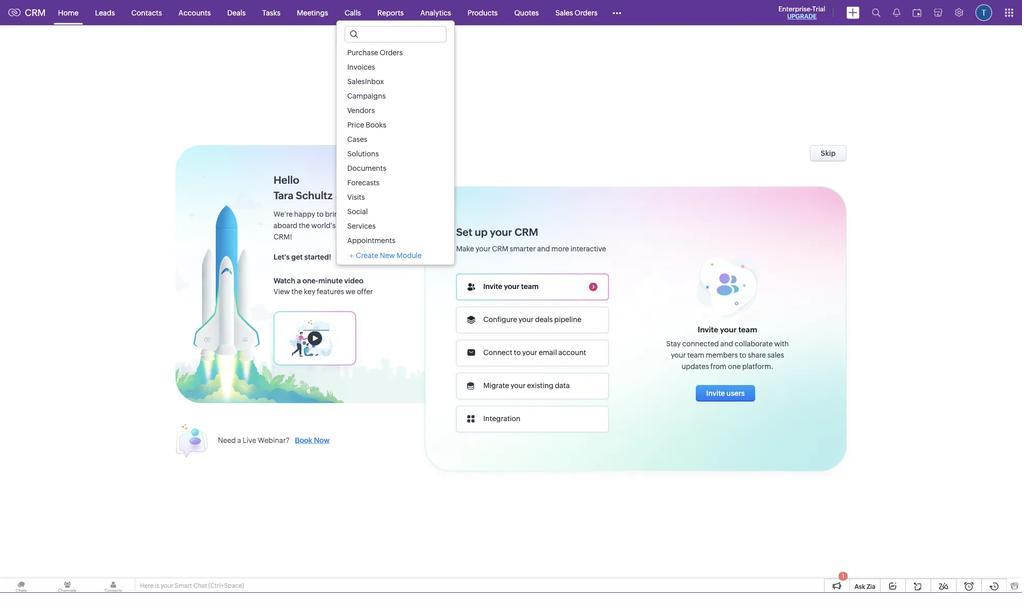 Task type: locate. For each thing, give the bounding box(es) containing it.
0 horizontal spatial orders
[[380, 48, 403, 57]]

to
[[317, 210, 324, 218], [514, 348, 521, 357], [740, 351, 747, 359]]

offer
[[357, 288, 373, 296]]

world's
[[311, 222, 336, 230]]

chat
[[193, 583, 207, 590]]

create menu image
[[847, 6, 860, 19]]

profile element
[[970, 0, 999, 25]]

1 vertical spatial crm
[[515, 226, 538, 238]]

1
[[842, 573, 845, 580]]

signals element
[[887, 0, 907, 25]]

crm up the smarter
[[515, 226, 538, 238]]

create new module link
[[349, 251, 422, 260]]

invite up connected
[[698, 325, 719, 334]]

0 horizontal spatial a
[[237, 436, 241, 444]]

platform.
[[743, 362, 774, 371]]

account
[[559, 348, 586, 357]]

a for one-
[[297, 277, 301, 285]]

contacts image
[[92, 579, 135, 593]]

the left "key"
[[292, 288, 303, 296]]

to left share
[[740, 351, 747, 359]]

2 horizontal spatial to
[[740, 351, 747, 359]]

tasks link
[[254, 0, 289, 25]]

we
[[346, 288, 356, 296]]

team up configure your deals pipeline
[[521, 282, 539, 291]]

1 vertical spatial orders
[[380, 48, 403, 57]]

connected
[[683, 340, 719, 348]]

2 vertical spatial team
[[688, 351, 705, 359]]

documents
[[347, 164, 386, 172]]

watch a one-minute video view the key features we offer
[[274, 277, 373, 296]]

invite
[[483, 282, 503, 291], [698, 325, 719, 334], [706, 389, 725, 398]]

crm
[[25, 7, 46, 18], [515, 226, 538, 238], [492, 245, 509, 253]]

book
[[295, 436, 313, 444]]

channels image
[[46, 579, 89, 593]]

skip button
[[810, 145, 847, 162]]

the for key
[[292, 288, 303, 296]]

trial
[[813, 5, 826, 13]]

hello tara schultz
[[274, 174, 333, 202]]

signals image
[[893, 8, 901, 17]]

invite your team
[[483, 282, 539, 291], [698, 325, 758, 334]]

quotes
[[515, 9, 539, 17]]

1 vertical spatial team
[[739, 325, 758, 334]]

invoices
[[347, 63, 375, 71]]

2 vertical spatial invite
[[706, 389, 725, 398]]

search element
[[866, 0, 887, 25]]

meetings
[[297, 9, 328, 17]]

2 vertical spatial crm
[[492, 245, 509, 253]]

meetings link
[[289, 0, 337, 25]]

live
[[243, 436, 256, 444]]

1 horizontal spatial invite your team
[[698, 325, 758, 334]]

1 horizontal spatial a
[[297, 277, 301, 285]]

0 vertical spatial invite your team
[[483, 282, 539, 291]]

stay
[[666, 340, 681, 348]]

the inside we're happy to bring you aboard the world's favorite crm!
[[299, 222, 310, 230]]

your right up on the left top of the page
[[490, 226, 512, 238]]

ask zia
[[855, 583, 876, 590]]

2 horizontal spatial crm
[[515, 226, 538, 238]]

chats image
[[0, 579, 42, 593]]

invite left 'users' on the right of page
[[706, 389, 725, 398]]

your inside stay connected and collaborate with your team members to share sales updates from one platform.
[[671, 351, 686, 359]]

a inside watch a one-minute video view the key features we offer
[[297, 277, 301, 285]]

1 vertical spatial a
[[237, 436, 241, 444]]

documents link
[[337, 161, 455, 175]]

0 vertical spatial the
[[299, 222, 310, 230]]

the down happy
[[299, 222, 310, 230]]

forecasts
[[347, 178, 380, 187]]

and left more
[[537, 245, 550, 253]]

existing
[[527, 381, 554, 390]]

home link
[[50, 0, 87, 25]]

members
[[706, 351, 738, 359]]

reports
[[378, 9, 404, 17]]

1 horizontal spatial team
[[688, 351, 705, 359]]

0 horizontal spatial to
[[317, 210, 324, 218]]

0 vertical spatial team
[[521, 282, 539, 291]]

1 horizontal spatial crm
[[492, 245, 509, 253]]

orders right sales
[[575, 9, 598, 17]]

0 vertical spatial orders
[[575, 9, 598, 17]]

is
[[155, 583, 159, 590]]

a for live
[[237, 436, 241, 444]]

connect to your email account
[[483, 348, 586, 357]]

from
[[711, 362, 727, 371]]

video
[[344, 277, 364, 285]]

to inside stay connected and collaborate with your team members to share sales updates from one platform.
[[740, 351, 747, 359]]

social
[[347, 207, 368, 216]]

services link
[[337, 219, 455, 233]]

set
[[456, 226, 473, 238]]

create new module
[[356, 251, 422, 260]]

ask
[[855, 583, 866, 590]]

crm left home link
[[25, 7, 46, 18]]

more
[[552, 245, 569, 253]]

orders for purchase orders
[[380, 48, 403, 57]]

your up stay connected and collaborate with your team members to share sales updates from one platform.
[[720, 325, 737, 334]]

key
[[304, 288, 316, 296]]

your
[[490, 226, 512, 238], [476, 245, 491, 253], [504, 282, 520, 291], [519, 315, 534, 324], [720, 325, 737, 334], [523, 348, 538, 357], [671, 351, 686, 359], [511, 381, 526, 390], [161, 583, 173, 590]]

a left live
[[237, 436, 241, 444]]

a left the one-
[[297, 277, 301, 285]]

0 vertical spatial and
[[537, 245, 550, 253]]

webinar?
[[258, 436, 290, 444]]

to right connect
[[514, 348, 521, 357]]

now
[[314, 436, 330, 444]]

appointments
[[347, 236, 396, 245]]

analytics
[[421, 9, 451, 17]]

team up the updates
[[688, 351, 705, 359]]

1 horizontal spatial orders
[[575, 9, 598, 17]]

and up members
[[721, 340, 734, 348]]

solutions link
[[337, 146, 455, 161]]

services
[[347, 222, 376, 230]]

team up collaborate
[[739, 325, 758, 334]]

connect
[[483, 348, 513, 357]]

social link
[[337, 204, 455, 219]]

crm down set up your crm
[[492, 245, 509, 253]]

the inside watch a one-minute video view the key features we offer
[[292, 288, 303, 296]]

to up 'world's'
[[317, 210, 324, 218]]

your down stay
[[671, 351, 686, 359]]

invite your team up configure
[[483, 282, 539, 291]]

invite your team up stay connected and collaborate with your team members to share sales updates from one platform.
[[698, 325, 758, 334]]

configure your deals pipeline
[[483, 315, 582, 324]]

0 horizontal spatial crm
[[25, 7, 46, 18]]

stay connected and collaborate with your team members to share sales updates from one platform.
[[666, 340, 789, 371]]

purchase orders
[[347, 48, 403, 57]]

0 vertical spatial invite
[[483, 282, 503, 291]]

deals
[[535, 315, 553, 324]]

your right the is
[[161, 583, 173, 590]]

0 horizontal spatial and
[[537, 245, 550, 253]]

orders up invoices link
[[380, 48, 403, 57]]

salesinbox link
[[337, 74, 455, 89]]

your down up on the left top of the page
[[476, 245, 491, 253]]

we're happy to bring you aboard the world's favorite crm!
[[274, 210, 363, 241]]

the for world's
[[299, 222, 310, 230]]

book now link
[[290, 436, 330, 444]]

list box
[[337, 45, 455, 248]]

1 vertical spatial the
[[292, 288, 303, 296]]

to inside we're happy to bring you aboard the world's favorite crm!
[[317, 210, 324, 218]]

sales orders
[[556, 9, 598, 17]]

books
[[366, 121, 387, 129]]

the
[[299, 222, 310, 230], [292, 288, 303, 296]]

1 vertical spatial and
[[721, 340, 734, 348]]

invite up configure
[[483, 282, 503, 291]]

minute
[[318, 277, 343, 285]]

2 horizontal spatial team
[[739, 325, 758, 334]]

1 horizontal spatial and
[[721, 340, 734, 348]]

watch
[[274, 277, 296, 285]]

0 vertical spatial a
[[297, 277, 301, 285]]

we're
[[274, 210, 293, 218]]

bring
[[325, 210, 343, 218]]



Task type: vqa. For each thing, say whether or not it's contained in the screenshot.
Notes
no



Task type: describe. For each thing, give the bounding box(es) containing it.
collaborate
[[735, 340, 773, 348]]

create menu element
[[841, 0, 866, 25]]

crm!
[[274, 233, 292, 241]]

vendors link
[[337, 103, 455, 117]]

calls
[[345, 9, 361, 17]]

contacts link
[[123, 0, 170, 25]]

invite users button
[[696, 385, 755, 402]]

calls link
[[337, 0, 369, 25]]

your up configure
[[504, 282, 520, 291]]

forecasts link
[[337, 175, 455, 190]]

cases link
[[337, 132, 455, 146]]

0 horizontal spatial team
[[521, 282, 539, 291]]

and inside stay connected and collaborate with your team members to share sales updates from one platform.
[[721, 340, 734, 348]]

up
[[475, 226, 488, 238]]

visits link
[[337, 190, 455, 204]]

1 vertical spatial invite
[[698, 325, 719, 334]]

0 horizontal spatial invite your team
[[483, 282, 539, 291]]

need a live webinar? book now
[[218, 436, 330, 444]]

users
[[727, 389, 745, 398]]

profile image
[[976, 4, 993, 21]]

deals
[[227, 9, 246, 17]]

module
[[397, 251, 422, 260]]

your left email
[[523, 348, 538, 357]]

1 vertical spatial invite your team
[[698, 325, 758, 334]]

list box containing purchase orders
[[337, 45, 455, 248]]

view
[[274, 288, 290, 296]]

one-
[[303, 277, 318, 285]]

orders for sales orders
[[575, 9, 598, 17]]

visits
[[347, 193, 365, 201]]

share
[[748, 351, 766, 359]]

you
[[345, 210, 357, 218]]

invite users
[[706, 389, 745, 398]]

1 horizontal spatial to
[[514, 348, 521, 357]]

quotes link
[[506, 0, 547, 25]]

your left deals
[[519, 315, 534, 324]]

let's get started!
[[274, 253, 331, 261]]

tara
[[274, 190, 294, 202]]

solutions
[[347, 150, 379, 158]]

invite inside button
[[706, 389, 725, 398]]

zia
[[867, 583, 876, 590]]

sales
[[768, 351, 785, 359]]

started!
[[304, 253, 331, 261]]

0 vertical spatial crm
[[25, 7, 46, 18]]

create
[[356, 251, 378, 260]]

pipeline
[[555, 315, 582, 324]]

data
[[555, 381, 570, 390]]

home
[[58, 9, 79, 17]]

team inside stay connected and collaborate with your team members to share sales updates from one platform.
[[688, 351, 705, 359]]

vendors
[[347, 106, 375, 114]]

happy
[[294, 210, 315, 218]]

integration
[[483, 414, 521, 423]]

here is your smart chat (ctrl+space)
[[140, 583, 244, 590]]

enterprise-trial upgrade
[[779, 5, 826, 20]]

Search Modules text field
[[345, 27, 446, 42]]

products link
[[460, 0, 506, 25]]

(ctrl+space)
[[208, 583, 244, 590]]

calendar image
[[913, 9, 922, 17]]

get
[[291, 253, 303, 261]]

accounts
[[179, 9, 211, 17]]

your right migrate
[[511, 381, 526, 390]]

purchase orders link
[[337, 45, 455, 60]]

accounts link
[[170, 0, 219, 25]]

here
[[140, 583, 154, 590]]

features
[[317, 288, 344, 296]]

search image
[[872, 8, 881, 17]]

interactive
[[571, 245, 606, 253]]

favorite
[[337, 222, 363, 230]]

tasks
[[262, 9, 281, 17]]

leads link
[[87, 0, 123, 25]]

products
[[468, 9, 498, 17]]

configure
[[483, 315, 517, 324]]

price books
[[347, 121, 387, 129]]

need
[[218, 436, 236, 444]]

upgrade
[[788, 13, 817, 20]]

make
[[456, 245, 474, 253]]

crm link
[[8, 7, 46, 18]]

price books link
[[337, 117, 455, 132]]

campaigns
[[347, 92, 386, 100]]

sales orders link
[[547, 0, 606, 25]]

make your crm smarter and more interactive
[[456, 245, 606, 253]]

with
[[775, 340, 789, 348]]

smart
[[175, 583, 192, 590]]

campaigns link
[[337, 89, 455, 103]]

sales
[[556, 9, 573, 17]]

appointments link
[[337, 233, 455, 248]]

purchase
[[347, 48, 378, 57]]

Other Modules field
[[606, 4, 628, 21]]

deals link
[[219, 0, 254, 25]]

new
[[380, 251, 395, 260]]

hello
[[274, 174, 299, 186]]

leads
[[95, 9, 115, 17]]

aboard
[[274, 222, 298, 230]]

schultz
[[296, 190, 333, 202]]

salesinbox
[[347, 77, 384, 85]]

email
[[539, 348, 557, 357]]



